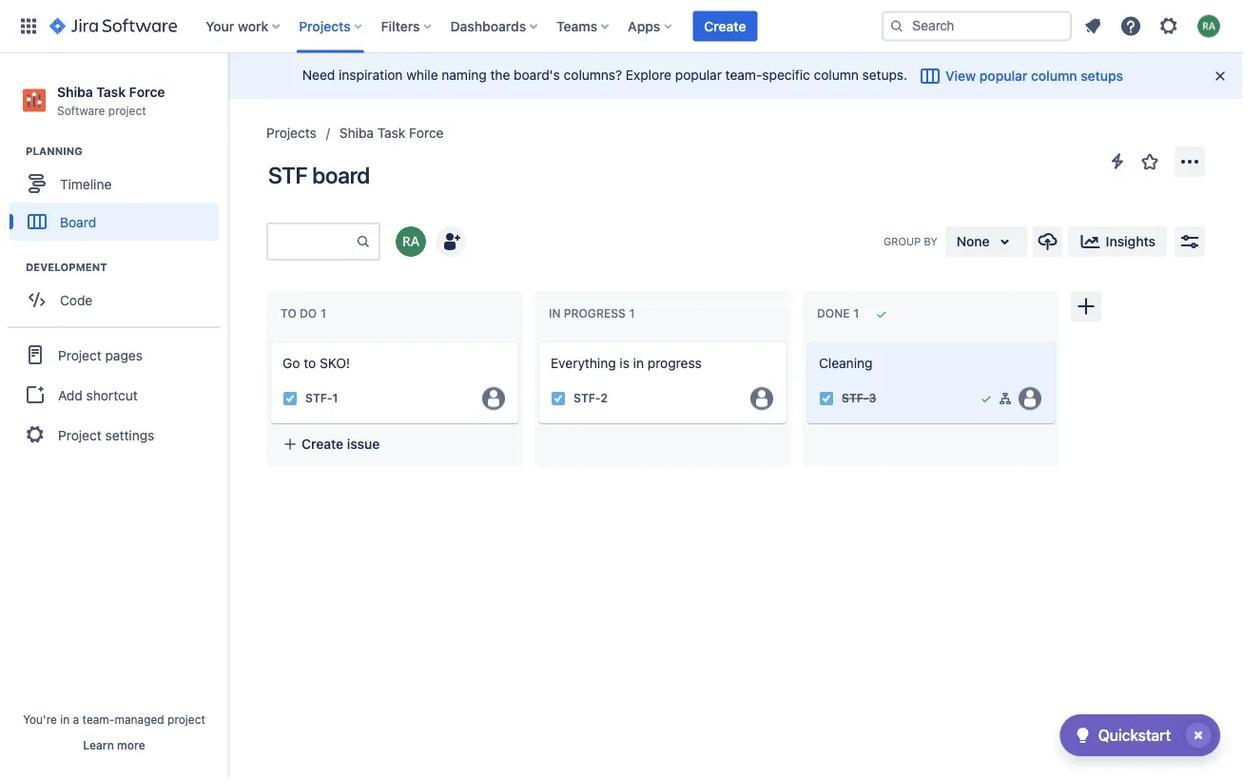 Task type: locate. For each thing, give the bounding box(es) containing it.
create issue image
[[260, 329, 283, 352], [528, 329, 551, 352], [797, 329, 819, 352]]

is
[[620, 355, 630, 371]]

task for shiba task force
[[378, 125, 406, 141]]

shiba task force software project
[[57, 84, 165, 117]]

stf-2
[[574, 392, 608, 405]]

1 vertical spatial team-
[[82, 713, 115, 726]]

view settings image
[[1179, 230, 1202, 253]]

project right managed
[[168, 713, 205, 726]]

none
[[957, 234, 990, 249]]

shiba inside shiba task force software project
[[57, 84, 93, 99]]

create issue button down done image
[[808, 427, 1055, 461]]

create issue
[[302, 436, 380, 452], [838, 436, 917, 452]]

1 horizontal spatial unassigned image
[[1019, 387, 1042, 410]]

1 horizontal spatial stf-
[[574, 392, 601, 405]]

project
[[108, 104, 146, 117], [168, 713, 205, 726]]

unassigned image
[[483, 387, 505, 410], [1019, 387, 1042, 410]]

quickstart button
[[1061, 715, 1221, 757]]

more image
[[1179, 150, 1202, 173]]

1 horizontal spatial task image
[[819, 391, 835, 406]]

task for shiba task force software project
[[96, 84, 126, 99]]

managed
[[115, 713, 164, 726]]

project down add at left
[[58, 427, 102, 443]]

1 vertical spatial force
[[409, 125, 444, 141]]

create issue for cleaning
[[838, 436, 917, 452]]

1 vertical spatial task
[[378, 125, 406, 141]]

force
[[129, 84, 165, 99], [409, 125, 444, 141]]

stf- right task icon in the bottom of the page
[[574, 392, 601, 405]]

to do
[[281, 307, 317, 320]]

create down the stf-1 link
[[302, 436, 344, 452]]

task
[[96, 84, 126, 99], [378, 125, 406, 141]]

column
[[814, 67, 859, 83], [1032, 68, 1078, 84]]

project
[[58, 347, 102, 363], [58, 427, 102, 443]]

0 horizontal spatial issue
[[347, 436, 380, 452]]

force for shiba task force
[[409, 125, 444, 141]]

1 project from the top
[[58, 347, 102, 363]]

create for go to sko!
[[302, 436, 344, 452]]

project for project pages
[[58, 347, 102, 363]]

stf-
[[306, 392, 333, 405], [574, 392, 601, 405], [842, 392, 869, 405]]

done element
[[818, 307, 863, 321]]

team- down create button
[[726, 67, 763, 83]]

team-
[[726, 67, 763, 83], [82, 713, 115, 726]]

to
[[281, 307, 297, 320]]

popular
[[676, 67, 722, 83], [980, 68, 1028, 84]]

team- right the "a"
[[82, 713, 115, 726]]

add shortcut
[[58, 387, 138, 403]]

create right the apps popup button
[[705, 18, 747, 34]]

1 horizontal spatial issue
[[884, 436, 917, 452]]

stf board
[[268, 162, 370, 188]]

create issue image for go
[[260, 329, 283, 352]]

timeline
[[60, 176, 112, 192]]

star stf board image
[[1139, 150, 1162, 173]]

0 vertical spatial team-
[[726, 67, 763, 83]]

1 horizontal spatial force
[[409, 125, 444, 141]]

0 horizontal spatial column
[[814, 67, 859, 83]]

project up add at left
[[58, 347, 102, 363]]

filters
[[381, 18, 420, 34]]

software
[[57, 104, 105, 117]]

projects button
[[293, 11, 370, 41]]

shiba up board
[[340, 125, 374, 141]]

group containing project pages
[[8, 327, 221, 462]]

task down inspiration
[[378, 125, 406, 141]]

1 horizontal spatial team-
[[726, 67, 763, 83]]

create issue down "3"
[[838, 436, 917, 452]]

0 vertical spatial project
[[108, 104, 146, 117]]

0 horizontal spatial stf-
[[306, 392, 333, 405]]

1 create issue from the left
[[302, 436, 380, 452]]

create issue button down 1
[[271, 427, 519, 461]]

projects
[[299, 18, 351, 34], [266, 125, 317, 141]]

create for cleaning
[[838, 436, 881, 452]]

2 create issue button from the left
[[808, 427, 1055, 461]]

to
[[304, 355, 316, 371]]

unassigned image right done image
[[1019, 387, 1042, 410]]

column left setups
[[1032, 68, 1078, 84]]

1 create issue image from the left
[[260, 329, 283, 352]]

issue
[[347, 436, 380, 452], [884, 436, 917, 452]]

2 unassigned image from the left
[[1019, 387, 1042, 410]]

0 horizontal spatial create
[[302, 436, 344, 452]]

stf-3 link
[[842, 390, 877, 407]]

issue for go to sko!
[[347, 436, 380, 452]]

project for project settings
[[58, 427, 102, 443]]

0 horizontal spatial task image
[[283, 391, 298, 406]]

task inside shiba task force software project
[[96, 84, 126, 99]]

development group
[[10, 260, 227, 325]]

ruby anderson image
[[396, 227, 426, 257]]

view popular column setups
[[946, 68, 1124, 84]]

code link
[[10, 281, 219, 319]]

by
[[925, 235, 938, 248]]

cleaning
[[819, 355, 873, 371]]

0 horizontal spatial project
[[108, 104, 146, 117]]

shiba for shiba task force
[[340, 125, 374, 141]]

jira software image
[[49, 15, 177, 38], [49, 15, 177, 38]]

task image left the stf-1 link
[[283, 391, 298, 406]]

column left setups.
[[814, 67, 859, 83]]

projects for the projects link
[[266, 125, 317, 141]]

0 horizontal spatial task
[[96, 84, 126, 99]]

2 horizontal spatial create
[[838, 436, 881, 452]]

in
[[634, 355, 644, 371], [60, 713, 70, 726]]

insights image
[[1080, 230, 1103, 253]]

shiba up 'software'
[[57, 84, 93, 99]]

timeline link
[[10, 165, 219, 203]]

1 horizontal spatial create
[[705, 18, 747, 34]]

setups
[[1081, 68, 1124, 84]]

stf- down go to sko!
[[306, 392, 333, 405]]

apps
[[628, 18, 661, 34]]

force left sidebar navigation icon
[[129, 84, 165, 99]]

1 vertical spatial shiba
[[340, 125, 374, 141]]

0 horizontal spatial unassigned image
[[483, 387, 505, 410]]

1 vertical spatial project
[[58, 427, 102, 443]]

your
[[206, 18, 234, 34]]

3 create issue image from the left
[[797, 329, 819, 352]]

1 vertical spatial project
[[168, 713, 205, 726]]

2 project from the top
[[58, 427, 102, 443]]

0 of 1 child issues complete image
[[998, 391, 1014, 406], [998, 391, 1014, 406]]

task image left the stf-3 link
[[819, 391, 835, 406]]

1 horizontal spatial create issue image
[[528, 329, 551, 352]]

primary element
[[11, 0, 882, 53]]

2 task image from the left
[[819, 391, 835, 406]]

group
[[8, 327, 221, 462]]

done image
[[979, 391, 995, 406]]

1 vertical spatial in
[[60, 713, 70, 726]]

stf- down cleaning
[[842, 392, 869, 405]]

done image
[[979, 391, 995, 406]]

planning image
[[3, 140, 26, 163]]

2 issue from the left
[[884, 436, 917, 452]]

dismiss quickstart image
[[1184, 720, 1214, 751]]

project right 'software'
[[108, 104, 146, 117]]

projects up stf
[[266, 125, 317, 141]]

task inside shiba task force link
[[378, 125, 406, 141]]

teams
[[557, 18, 598, 34]]

create issue button
[[271, 427, 519, 461], [808, 427, 1055, 461]]

2 create issue from the left
[[838, 436, 917, 452]]

explore
[[626, 67, 672, 83]]

create issue button for cleaning
[[808, 427, 1055, 461]]

1 create issue button from the left
[[271, 427, 519, 461]]

force down while
[[409, 125, 444, 141]]

0 vertical spatial task
[[96, 84, 126, 99]]

create
[[705, 18, 747, 34], [302, 436, 344, 452], [838, 436, 881, 452]]

learn more
[[83, 739, 145, 752]]

1 horizontal spatial column
[[1032, 68, 1078, 84]]

group by
[[884, 235, 938, 248]]

create column image
[[1075, 295, 1098, 318]]

everything is in progress
[[551, 355, 702, 371]]

insights
[[1107, 234, 1156, 249]]

1 horizontal spatial popular
[[980, 68, 1028, 84]]

0 horizontal spatial create issue image
[[260, 329, 283, 352]]

0 vertical spatial project
[[58, 347, 102, 363]]

0 vertical spatial force
[[129, 84, 165, 99]]

0 horizontal spatial popular
[[676, 67, 722, 83]]

progress
[[564, 307, 626, 320]]

1 horizontal spatial create issue button
[[808, 427, 1055, 461]]

force inside shiba task force software project
[[129, 84, 165, 99]]

projects for 'projects' popup button
[[299, 18, 351, 34]]

0 vertical spatial projects
[[299, 18, 351, 34]]

2 stf- from the left
[[574, 392, 601, 405]]

0 horizontal spatial create issue
[[302, 436, 380, 452]]

in right is
[[634, 355, 644, 371]]

settings
[[105, 427, 154, 443]]

task up 'software'
[[96, 84, 126, 99]]

shiba task force link
[[340, 122, 444, 145]]

in progress element
[[549, 307, 639, 321]]

popular right view
[[980, 68, 1028, 84]]

create issue image down the in
[[528, 329, 551, 352]]

dashboards button
[[445, 11, 545, 41]]

task image
[[283, 391, 298, 406], [819, 391, 835, 406]]

0 horizontal spatial shiba
[[57, 84, 93, 99]]

1 vertical spatial projects
[[266, 125, 317, 141]]

create issue image down done
[[797, 329, 819, 352]]

2 horizontal spatial stf-
[[842, 392, 869, 405]]

projects inside popup button
[[299, 18, 351, 34]]

0 horizontal spatial force
[[129, 84, 165, 99]]

1 horizontal spatial create issue
[[838, 436, 917, 452]]

create issue image up go
[[260, 329, 283, 352]]

banner
[[0, 0, 1244, 53]]

1 task image from the left
[[283, 391, 298, 406]]

appswitcher icon image
[[17, 15, 40, 38]]

in left the "a"
[[60, 713, 70, 726]]

task image
[[551, 391, 566, 406]]

2 horizontal spatial create issue image
[[797, 329, 819, 352]]

unassigned image left task icon in the bottom of the page
[[483, 387, 505, 410]]

create down the stf-3 link
[[838, 436, 881, 452]]

0 vertical spatial shiba
[[57, 84, 93, 99]]

popular right explore
[[676, 67, 722, 83]]

create issue down 1
[[302, 436, 380, 452]]

1 stf- from the left
[[306, 392, 333, 405]]

planning group
[[10, 144, 227, 247]]

setups.
[[863, 67, 908, 83]]

0 horizontal spatial create issue button
[[271, 427, 519, 461]]

0 vertical spatial in
[[634, 355, 644, 371]]

apps button
[[623, 11, 680, 41]]

stf- for to
[[306, 392, 333, 405]]

notifications image
[[1082, 15, 1105, 38]]

1 horizontal spatial task
[[378, 125, 406, 141]]

add
[[58, 387, 83, 403]]

1 issue from the left
[[347, 436, 380, 452]]

3 stf- from the left
[[842, 392, 869, 405]]

your work
[[206, 18, 269, 34]]

0 horizontal spatial team-
[[82, 713, 115, 726]]

shiba
[[57, 84, 93, 99], [340, 125, 374, 141]]

projects up need
[[299, 18, 351, 34]]

2 create issue image from the left
[[528, 329, 551, 352]]

1 horizontal spatial shiba
[[340, 125, 374, 141]]



Task type: describe. For each thing, give the bounding box(es) containing it.
view
[[946, 68, 977, 84]]

search image
[[890, 19, 905, 34]]

force for shiba task force software project
[[129, 84, 165, 99]]

stf-1
[[306, 392, 338, 405]]

everything
[[551, 355, 616, 371]]

you're in a team-managed project
[[23, 713, 205, 726]]

create inside button
[[705, 18, 747, 34]]

issue for cleaning
[[884, 436, 917, 452]]

3
[[869, 392, 877, 405]]

projects link
[[266, 122, 317, 145]]

unassigned image
[[751, 387, 774, 410]]

do
[[300, 307, 317, 320]]

code
[[60, 292, 93, 308]]

learn
[[83, 739, 114, 752]]

0 horizontal spatial in
[[60, 713, 70, 726]]

add shortcut button
[[8, 376, 221, 414]]

teams button
[[551, 11, 617, 41]]

pages
[[105, 347, 143, 363]]

specific
[[763, 67, 811, 83]]

task image for go to sko!
[[283, 391, 298, 406]]

Search this board text field
[[268, 225, 356, 259]]

1 unassigned image from the left
[[483, 387, 505, 410]]

you're
[[23, 713, 57, 726]]

development image
[[3, 256, 26, 279]]

sidebar navigation image
[[207, 76, 249, 114]]

need
[[303, 67, 335, 83]]

project settings link
[[8, 414, 221, 456]]

settings image
[[1158, 15, 1181, 38]]

the
[[491, 67, 510, 83]]

project pages link
[[8, 334, 221, 376]]

stf
[[268, 162, 308, 188]]

Search field
[[882, 11, 1073, 41]]

view popular column setups button
[[908, 61, 1136, 91]]

columns?
[[564, 67, 623, 83]]

project inside shiba task force software project
[[108, 104, 146, 117]]

group
[[884, 235, 922, 248]]

task image for cleaning
[[819, 391, 835, 406]]

stf-1 link
[[306, 390, 338, 407]]

insights button
[[1068, 227, 1168, 257]]

development
[[26, 261, 107, 274]]

naming
[[442, 67, 487, 83]]

create issue image for everything
[[528, 329, 551, 352]]

need inspiration while naming the board's columns? explore popular team-specific column setups.
[[303, 67, 908, 83]]

a
[[73, 713, 79, 726]]

none button
[[946, 227, 1028, 257]]

more
[[117, 739, 145, 752]]

your profile and settings image
[[1198, 15, 1221, 38]]

go
[[283, 355, 300, 371]]

dashboards
[[451, 18, 526, 34]]

check image
[[1072, 724, 1095, 747]]

stf-3
[[842, 392, 877, 405]]

1 horizontal spatial in
[[634, 355, 644, 371]]

help image
[[1120, 15, 1143, 38]]

popular inside view popular column setups 'button'
[[980, 68, 1028, 84]]

go to sko!
[[283, 355, 350, 371]]

project pages
[[58, 347, 143, 363]]

1
[[333, 392, 338, 405]]

column inside 'button'
[[1032, 68, 1078, 84]]

shiba for shiba task force software project
[[57, 84, 93, 99]]

project settings
[[58, 427, 154, 443]]

automations menu button icon image
[[1107, 150, 1130, 173]]

board
[[60, 214, 96, 230]]

learn more button
[[83, 738, 145, 753]]

quickstart
[[1099, 727, 1172, 745]]

banner containing your work
[[0, 0, 1244, 53]]

import image
[[1037, 230, 1060, 253]]

to do element
[[281, 307, 330, 321]]

stf- for is
[[574, 392, 601, 405]]

create button
[[693, 11, 758, 41]]

in
[[549, 307, 561, 320]]

while
[[407, 67, 438, 83]]

create issue button for go to sko!
[[271, 427, 519, 461]]

in progress
[[549, 307, 626, 320]]

sko!
[[320, 355, 350, 371]]

shortcut
[[86, 387, 138, 403]]

board's
[[514, 67, 560, 83]]

2
[[601, 392, 608, 405]]

work
[[238, 18, 269, 34]]

add people image
[[440, 230, 463, 253]]

filters button
[[376, 11, 439, 41]]

create issue for go to sko!
[[302, 436, 380, 452]]

board
[[312, 162, 370, 188]]

dismiss image
[[1213, 69, 1229, 84]]

done
[[818, 307, 850, 320]]

board link
[[10, 203, 219, 241]]

1 horizontal spatial project
[[168, 713, 205, 726]]

your work button
[[200, 11, 288, 41]]

inspiration
[[339, 67, 403, 83]]

shiba task force
[[340, 125, 444, 141]]

planning
[[26, 145, 83, 158]]

progress
[[648, 355, 702, 371]]

stf-2 link
[[574, 390, 608, 407]]



Task type: vqa. For each thing, say whether or not it's contained in the screenshot.
Group
yes



